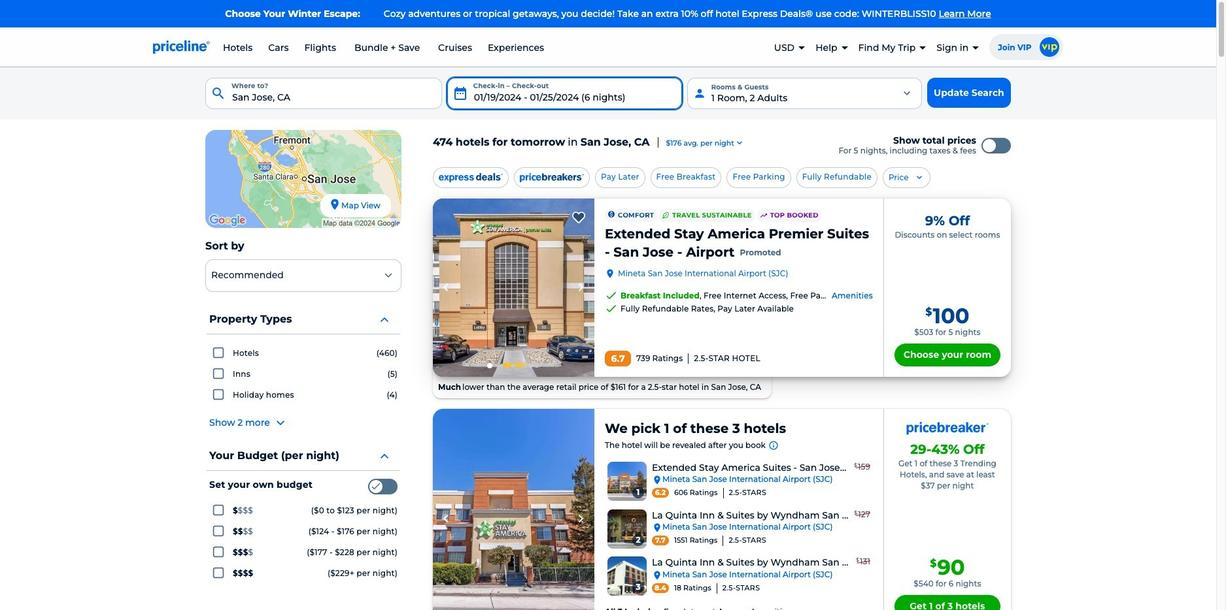Task type: vqa. For each thing, say whether or not it's contained in the screenshot.
Priceless image
no



Task type: describe. For each thing, give the bounding box(es) containing it.
go to image #3 image
[[512, 364, 516, 368]]

priceline.com home image
[[153, 40, 210, 54]]

property building image
[[433, 199, 594, 377]]

Check In - Check Out 01/19/2024 - 01/25/2024 (6 nights) button
[[447, 78, 682, 109]]



Task type: locate. For each thing, give the bounding box(es) containing it.
City, address, landmark, or airport text field
[[205, 78, 442, 109]]

go to image #5 image
[[535, 364, 539, 368]]

1 vertical spatial photo carousel region
[[433, 409, 594, 611]]

vip badge icon image
[[1040, 37, 1059, 57]]

expand image
[[914, 173, 925, 183]]

go to image #4 image
[[524, 364, 527, 368]]

go to image #2 image
[[500, 364, 504, 368]]

None field
[[205, 78, 442, 109]]

photo carousel region
[[433, 199, 594, 377], [433, 409, 594, 611]]

image image
[[433, 409, 594, 611]]

extended stay america premier suites - san jose - airport - promoted image
[[740, 248, 781, 258]]

1 photo carousel region from the top
[[433, 199, 594, 377]]

go to image #1 image
[[488, 364, 493, 369]]

we pick 1 of these 3 hotels element
[[605, 420, 786, 438]]

2 photo carousel region from the top
[[433, 409, 594, 611]]

0 vertical spatial photo carousel region
[[433, 199, 594, 377]]



